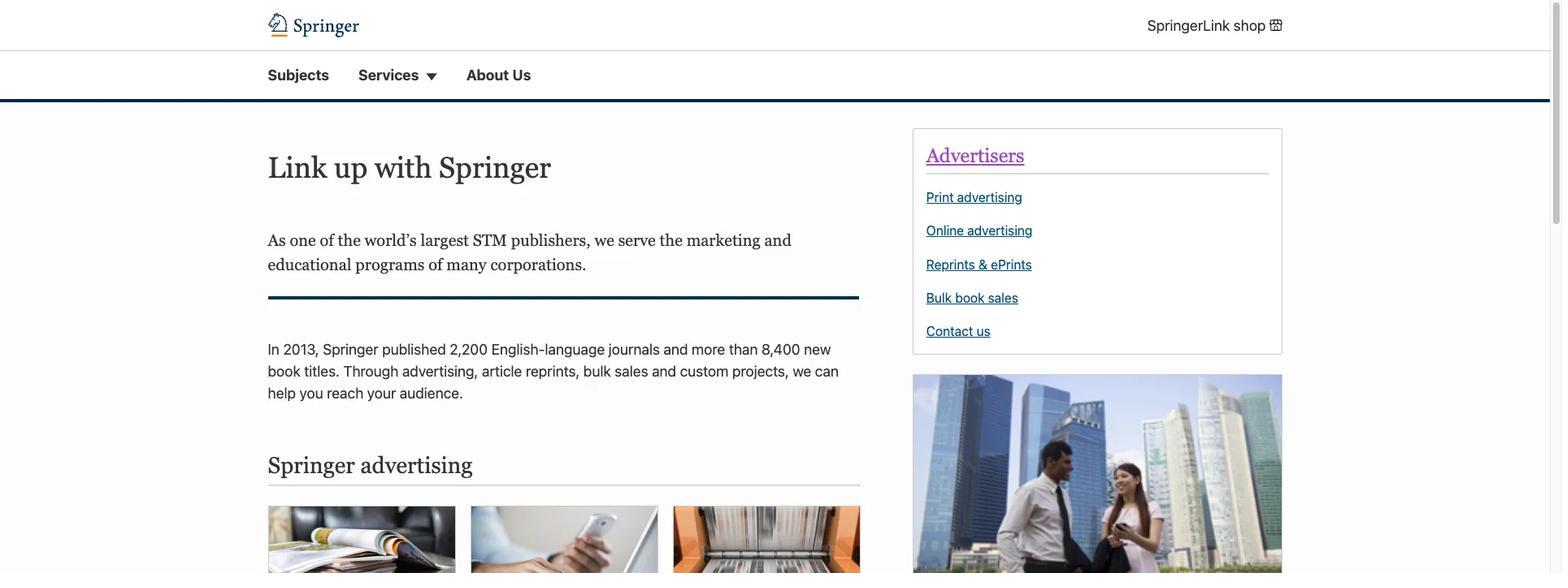 Task type: describe. For each thing, give the bounding box(es) containing it.
help
[[268, 385, 296, 402]]

us
[[512, 67, 531, 84]]

online advertising link
[[927, 223, 1033, 240]]

advertising,
[[402, 363, 478, 380]]

2 the from the left
[[660, 231, 683, 249]]

1 the from the left
[[338, 231, 361, 249]]

marketing
[[687, 231, 761, 249]]

sales inside advertisers 'element'
[[988, 291, 1018, 306]]

new
[[804, 341, 831, 358]]

subjects
[[268, 67, 329, 84]]

publishers,
[[511, 231, 591, 249]]

world's
[[365, 231, 417, 249]]

2 vertical spatial and
[[652, 363, 676, 380]]

bulk
[[927, 291, 952, 306]]

as
[[268, 231, 286, 249]]

springerlink shop
[[1148, 17, 1266, 34]]

programs
[[355, 256, 425, 274]]

through
[[343, 363, 399, 380]]

springer home image
[[268, 13, 359, 38]]

8,400
[[762, 341, 800, 358]]

print advertising
[[927, 190, 1023, 205]]

springerlink
[[1148, 17, 1230, 34]]

serve
[[618, 231, 656, 249]]

up
[[334, 152, 368, 185]]

let's partner up image
[[914, 375, 1282, 574]]

eprints
[[991, 257, 1032, 272]]

advertisers link
[[927, 145, 1025, 167]]

stm
[[473, 231, 507, 249]]

eprints and reprints image
[[674, 507, 860, 574]]

about
[[467, 67, 509, 84]]

we inside in 2013, springer published 2,200 english-language journals and more than 8,400 new book titles. through advertising, article reprints, bulk sales and custom projects, we can help you reach your audience.
[[793, 363, 812, 380]]

bulk
[[584, 363, 611, 380]]

contact us link
[[927, 324, 991, 341]]

contact
[[927, 325, 973, 339]]

online advertising
[[927, 224, 1033, 238]]

advertising for springer advertising
[[360, 453, 473, 479]]

springerlink shop link
[[1148, 14, 1282, 36]]

custom
[[680, 363, 729, 380]]

subjects link
[[268, 64, 329, 86]]

link up with springer
[[268, 152, 551, 185]]

english-
[[492, 341, 545, 358]]

largest
[[421, 231, 469, 249]]

more
[[692, 341, 725, 358]]

sales inside in 2013, springer published 2,200 english-language journals and more than 8,400 new book titles. through advertising, article reprints, bulk sales and custom projects, we can help you reach your audience.
[[615, 363, 648, 380]]

can
[[815, 363, 839, 380]]

services button
[[359, 64, 437, 86]]

language
[[545, 341, 605, 358]]

print
[[927, 190, 954, 205]]

reprints,
[[526, 363, 580, 380]]

reach
[[327, 385, 364, 402]]

springer advertising
[[268, 453, 473, 479]]

titles.
[[304, 363, 340, 380]]



Task type: locate. For each thing, give the bounding box(es) containing it.
book inside in 2013, springer published 2,200 english-language journals and more than 8,400 new book titles. through advertising, article reprints, bulk sales and custom projects, we can help you reach your audience.
[[268, 363, 300, 380]]

book
[[955, 291, 985, 306], [268, 363, 300, 380]]

in
[[268, 341, 280, 358]]

1 vertical spatial springer
[[323, 341, 379, 358]]

springer down you
[[268, 453, 355, 479]]

we left serve
[[595, 231, 614, 249]]

contact us
[[927, 325, 991, 339]]

1 horizontal spatial book
[[955, 291, 985, 306]]

article
[[482, 363, 522, 380]]

2 vertical spatial advertising
[[360, 453, 473, 479]]

springer up through
[[323, 341, 379, 358]]

1 vertical spatial of
[[429, 256, 443, 274]]

reprints & eprints
[[927, 257, 1032, 272]]

2013,
[[283, 341, 319, 358]]

0 vertical spatial sales
[[988, 291, 1018, 306]]

0 horizontal spatial of
[[320, 231, 334, 249]]

1 horizontal spatial we
[[793, 363, 812, 380]]

book up help
[[268, 363, 300, 380]]

sales down journals
[[615, 363, 648, 380]]

reprints & eprints link
[[927, 257, 1032, 274]]

0 vertical spatial of
[[320, 231, 334, 249]]

print advertising image
[[269, 507, 455, 574]]

reprints
[[927, 257, 975, 272]]

and
[[765, 231, 792, 249], [664, 341, 688, 358], [652, 363, 676, 380]]

2,200
[[450, 341, 488, 358]]

online
[[927, 224, 964, 238]]

0 horizontal spatial sales
[[615, 363, 648, 380]]

print advertising link
[[927, 189, 1023, 206]]

advertising up eprints in the right top of the page
[[968, 224, 1033, 238]]

springer
[[439, 152, 551, 185], [323, 341, 379, 358], [268, 453, 355, 479]]

published
[[382, 341, 446, 358]]

1 horizontal spatial of
[[429, 256, 443, 274]]

audience.
[[400, 385, 463, 402]]

bulk book sales link
[[927, 290, 1018, 307]]

0 horizontal spatial we
[[595, 231, 614, 249]]

of right one at top left
[[320, 231, 334, 249]]

services
[[359, 67, 419, 84]]

of down largest
[[429, 256, 443, 274]]

springer up stm
[[439, 152, 551, 185]]

springer inside in 2013, springer published 2,200 english-language journals and more than 8,400 new book titles. through advertising, article reprints, bulk sales and custom projects, we can help you reach your audience.
[[323, 341, 379, 358]]

projects,
[[732, 363, 789, 380]]

as one of the world's largest stm publishers, we serve the marketing and educational programs of many corporations.
[[268, 231, 792, 274]]

and inside as one of the world's largest stm publishers, we serve the marketing and educational programs of many corporations.
[[765, 231, 792, 249]]

shop
[[1234, 17, 1266, 34]]

0 horizontal spatial the
[[338, 231, 361, 249]]

1 vertical spatial advertising
[[968, 224, 1033, 238]]

and left more
[[664, 341, 688, 358]]

the right serve
[[660, 231, 683, 249]]

1 vertical spatial sales
[[615, 363, 648, 380]]

with
[[375, 152, 432, 185]]

your
[[367, 385, 396, 402]]

bulk book sales
[[927, 291, 1018, 306]]

0 vertical spatial book
[[955, 291, 985, 306]]

advertising
[[957, 190, 1023, 205], [968, 224, 1033, 238], [360, 453, 473, 479]]

many
[[447, 256, 487, 274]]

1 vertical spatial we
[[793, 363, 812, 380]]

advertising down audience.
[[360, 453, 473, 479]]

in 2013, springer published 2,200 english-language journals and more than 8,400 new book titles. through advertising, article reprints, bulk sales and custom projects, we can help you reach your audience.
[[268, 341, 839, 402]]

1 vertical spatial book
[[268, 363, 300, 380]]

corporations.
[[491, 256, 587, 274]]

sales
[[988, 291, 1018, 306], [615, 363, 648, 380]]

about us link
[[467, 64, 531, 86]]

we inside as one of the world's largest stm publishers, we serve the marketing and educational programs of many corporations.
[[595, 231, 614, 249]]

0 vertical spatial and
[[765, 231, 792, 249]]

than
[[729, 341, 758, 358]]

1 horizontal spatial the
[[660, 231, 683, 249]]

educational
[[268, 256, 352, 274]]

about us
[[467, 67, 531, 84]]

1 vertical spatial and
[[664, 341, 688, 358]]

0 vertical spatial springer
[[439, 152, 551, 185]]

the left world's
[[338, 231, 361, 249]]

one
[[290, 231, 316, 249]]

advertisers
[[927, 145, 1025, 167]]

&
[[979, 257, 988, 272]]

and down journals
[[652, 363, 676, 380]]

of
[[320, 231, 334, 249], [429, 256, 443, 274]]

0 horizontal spatial book
[[268, 363, 300, 380]]

journals
[[609, 341, 660, 358]]

book right bulk on the right bottom
[[955, 291, 985, 306]]

we
[[595, 231, 614, 249], [793, 363, 812, 380]]

2 vertical spatial springer
[[268, 453, 355, 479]]

link
[[268, 152, 327, 185]]

book inside advertisers 'element'
[[955, 291, 985, 306]]

the
[[338, 231, 361, 249], [660, 231, 683, 249]]

0 vertical spatial we
[[595, 231, 614, 249]]

agentzone image
[[471, 507, 657, 574]]

advertising up the online advertising
[[957, 190, 1023, 205]]

advertising for print advertising
[[957, 190, 1023, 205]]

0 vertical spatial advertising
[[957, 190, 1023, 205]]

sales down eprints in the right top of the page
[[988, 291, 1018, 306]]

you
[[300, 385, 323, 402]]

us
[[977, 325, 991, 339]]

and right 'marketing' at top left
[[765, 231, 792, 249]]

we left can
[[793, 363, 812, 380]]

advertising for online advertising
[[968, 224, 1033, 238]]

advertisers element
[[913, 129, 1282, 355]]

1 horizontal spatial sales
[[988, 291, 1018, 306]]



Task type: vqa. For each thing, say whether or not it's contained in the screenshot.
services.
no



